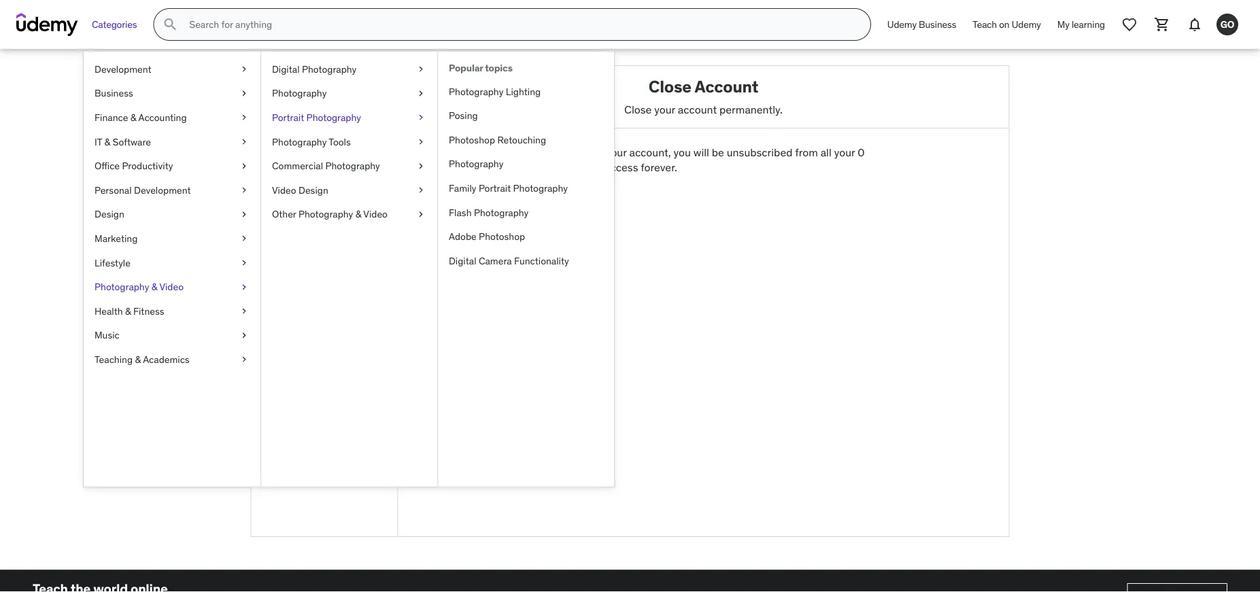 Task type: locate. For each thing, give the bounding box(es) containing it.
xsmall image
[[416, 87, 426, 100], [239, 111, 250, 124], [416, 111, 426, 124], [416, 135, 426, 149], [416, 159, 426, 173], [416, 208, 426, 221], [239, 232, 250, 245], [239, 329, 250, 342]]

xsmall image for teaching & academics
[[239, 353, 250, 366]]

account,
[[629, 145, 671, 159]]

xsmall image for photography tools
[[416, 135, 426, 149]]

photography link
[[261, 81, 437, 106], [438, 152, 614, 176]]

photography
[[302, 63, 357, 75], [449, 85, 504, 97], [272, 87, 327, 99], [306, 111, 361, 124], [272, 136, 327, 148], [449, 158, 504, 170], [325, 160, 380, 172], [513, 182, 568, 194], [474, 206, 529, 218], [299, 208, 353, 220], [95, 281, 149, 293]]

1 vertical spatial business
[[95, 87, 133, 99]]

design
[[299, 184, 328, 196], [95, 208, 124, 220]]

submit search image
[[162, 16, 178, 33]]

0 horizontal spatial udemy
[[887, 18, 917, 30]]

finance
[[95, 111, 128, 124]]

xsmall image inside office productivity link
[[239, 159, 250, 173]]

0 vertical spatial business
[[919, 18, 956, 30]]

photography tools link
[[261, 130, 437, 154]]

xsmall image inside digital photography link
[[416, 63, 426, 76]]

will right and
[[564, 161, 579, 175]]

0 horizontal spatial your
[[606, 145, 627, 159]]

photography link down 'retouching' on the top left of page
[[438, 152, 614, 176]]

2 you from the left
[[674, 145, 691, 159]]

xsmall image inside finance & accounting link
[[239, 111, 250, 124]]

2 horizontal spatial video
[[363, 208, 388, 220]]

close account close your account permanently.
[[624, 76, 783, 116]]

posing
[[449, 109, 478, 122]]

2 vertical spatial close
[[508, 195, 536, 209]]

0 horizontal spatial digital
[[272, 63, 300, 75]]

view public profile link
[[251, 199, 398, 219]]

xsmall image for digital photography
[[416, 63, 426, 76]]

0 vertical spatial video
[[272, 184, 296, 196]]

finance & accounting link
[[84, 106, 260, 130]]

business inside udemy business link
[[919, 18, 956, 30]]

view public profile
[[262, 202, 351, 216]]

2 horizontal spatial your
[[834, 145, 855, 159]]

1 you from the left
[[558, 145, 575, 159]]

popular
[[449, 62, 483, 74]]

close down family portrait photography
[[508, 195, 536, 209]]

xsmall image for video design
[[416, 184, 426, 197]]

xsmall image inside design link
[[239, 208, 250, 221]]

xsmall image
[[239, 63, 250, 76], [416, 63, 426, 76], [239, 87, 250, 100], [239, 135, 250, 149], [239, 159, 250, 173], [239, 184, 250, 197], [416, 184, 426, 197], [239, 208, 250, 221], [239, 256, 250, 270], [239, 280, 250, 294], [239, 305, 250, 318], [239, 353, 250, 366]]

& right finance
[[130, 111, 136, 124]]

xsmall image inside personal development link
[[239, 184, 250, 197]]

xsmall image for personal development
[[239, 184, 250, 197]]

video up the view
[[272, 184, 296, 196]]

close
[[578, 145, 603, 159]]

productivity
[[122, 160, 173, 172]]

1 horizontal spatial account
[[678, 102, 717, 116]]

portrait up flash photography
[[479, 182, 511, 194]]

business up finance
[[95, 87, 133, 99]]

from
[[795, 145, 818, 159]]

xsmall image inside the "health & fitness" link
[[239, 305, 250, 318]]

portrait photography
[[272, 111, 361, 124]]

profile
[[320, 202, 351, 216]]

development
[[95, 63, 151, 75], [134, 184, 191, 196]]

xsmall image inside the "it & software" link
[[239, 135, 250, 149]]

video design link
[[261, 178, 437, 202]]

1 horizontal spatial udemy
[[1012, 18, 1041, 30]]

digital down adobe
[[449, 255, 476, 267]]

0 vertical spatial account
[[678, 102, 717, 116]]

shopping cart with 0 items image
[[1154, 16, 1170, 33]]

teach on udemy
[[973, 18, 1041, 30]]

xsmall image for music
[[239, 329, 250, 342]]

my learning
[[1057, 18, 1105, 30]]

development down office productivity link
[[134, 184, 191, 196]]

digital inside portrait photography element
[[449, 255, 476, 267]]

photoshop down posing
[[449, 134, 495, 146]]

xsmall image for development
[[239, 63, 250, 76]]

xsmall image inside other photography & video link
[[416, 208, 426, 221]]

categories button
[[84, 8, 145, 41]]

2 vertical spatial video
[[159, 281, 184, 293]]

if you close your account, you will be unsubscribed from all your 0 courses, and will lose access forever.
[[500, 145, 865, 175]]

xsmall image inside photography link
[[416, 87, 426, 100]]

xsmall image inside commercial photography link
[[416, 159, 426, 173]]

1 horizontal spatial your
[[654, 102, 675, 116]]

0 vertical spatial portrait
[[272, 111, 304, 124]]

account down and
[[538, 195, 579, 209]]

development down categories "dropdown button"
[[95, 63, 151, 75]]

go
[[1221, 18, 1235, 30], [308, 104, 341, 131]]

0 horizontal spatial go
[[308, 104, 341, 131]]

1 vertical spatial portrait
[[479, 182, 511, 194]]

& right it at the left top of the page
[[104, 136, 110, 148]]

xsmall image for marketing
[[239, 232, 250, 245]]

other
[[272, 208, 296, 220]]

go up photography tools
[[308, 104, 341, 131]]

0 vertical spatial development
[[95, 63, 151, 75]]

xsmall image inside teaching & academics link
[[239, 353, 250, 366]]

lose
[[582, 161, 602, 175]]

0 horizontal spatial business
[[95, 87, 133, 99]]

1 horizontal spatial design
[[299, 184, 328, 196]]

0 vertical spatial photography link
[[261, 81, 437, 106]]

0 vertical spatial design
[[299, 184, 328, 196]]

close account button
[[500, 186, 588, 219]]

0 vertical spatial go
[[1221, 18, 1235, 30]]

commercial
[[272, 160, 323, 172]]

xsmall image for commercial photography
[[416, 159, 426, 173]]

1 horizontal spatial you
[[674, 145, 691, 159]]

other photography & video
[[272, 208, 388, 220]]

1 vertical spatial digital
[[449, 255, 476, 267]]

1 horizontal spatial video
[[272, 184, 296, 196]]

close up "account,"
[[624, 102, 652, 116]]

1 vertical spatial photography link
[[438, 152, 614, 176]]

xsmall image inside 'marketing' link
[[239, 232, 250, 245]]

0 horizontal spatial will
[[564, 161, 579, 175]]

1 horizontal spatial photography link
[[438, 152, 614, 176]]

0 horizontal spatial video
[[159, 281, 184, 293]]

1 horizontal spatial go
[[1221, 18, 1235, 30]]

xsmall image inside photography tools link
[[416, 135, 426, 149]]

& right health on the bottom of the page
[[125, 305, 131, 317]]

you right if
[[558, 145, 575, 159]]

teach
[[973, 18, 997, 30]]

personal
[[95, 184, 132, 196]]

office
[[95, 160, 120, 172]]

0
[[858, 145, 865, 159]]

video down lifestyle 'link'
[[159, 281, 184, 293]]

1 horizontal spatial will
[[693, 145, 709, 159]]

portrait up photography tools
[[272, 111, 304, 124]]

1 vertical spatial photoshop
[[479, 230, 525, 243]]

business
[[919, 18, 956, 30], [95, 87, 133, 99]]

close inside button
[[508, 195, 536, 209]]

xsmall image for office productivity
[[239, 159, 250, 173]]

design down personal
[[95, 208, 124, 220]]

orlando
[[317, 169, 358, 183]]

personal development
[[95, 184, 191, 196]]

xsmall image inside music link
[[239, 329, 250, 342]]

xsmall image inside photography & video link
[[239, 280, 250, 294]]

business left the teach
[[919, 18, 956, 30]]

topics
[[485, 62, 513, 74]]

1 vertical spatial account
[[538, 195, 579, 209]]

academics
[[143, 353, 190, 366]]

lifestyle link
[[84, 251, 260, 275]]

your for you
[[606, 145, 627, 159]]

you
[[558, 145, 575, 159], [674, 145, 691, 159]]

digital photography link
[[261, 57, 437, 81]]

your up "account,"
[[654, 102, 675, 116]]

family portrait photography link
[[438, 176, 614, 200]]

marketing link
[[84, 227, 260, 251]]

& up fitness
[[151, 281, 157, 293]]

xsmall image for photography
[[416, 87, 426, 100]]

xsmall image inside video design 'link'
[[416, 184, 426, 197]]

wishlist image
[[1121, 16, 1138, 33]]

your left '0'
[[834, 145, 855, 159]]

your up access
[[606, 145, 627, 159]]

digital camera functionality link
[[438, 249, 614, 273]]

lifestyle
[[95, 257, 131, 269]]

xsmall image for lifestyle
[[239, 256, 250, 270]]

business inside business "link"
[[95, 87, 133, 99]]

teaching & academics link
[[84, 348, 260, 372]]

office productivity link
[[84, 154, 260, 178]]

xsmall image inside the portrait photography link
[[416, 111, 426, 124]]

& right teaching
[[135, 353, 141, 366]]

account down account at the right of the page
[[678, 102, 717, 116]]

xsmall image for business
[[239, 87, 250, 100]]

photoshop up camera
[[479, 230, 525, 243]]

finance & accounting
[[95, 111, 187, 124]]

udemy
[[887, 18, 917, 30], [1012, 18, 1041, 30]]

other photography & video link
[[261, 202, 437, 227]]

0 vertical spatial will
[[693, 145, 709, 159]]

photography tools
[[272, 136, 351, 148]]

you up forever.
[[674, 145, 691, 159]]

xsmall image inside lifestyle 'link'
[[239, 256, 250, 270]]

xsmall image for other photography & video
[[416, 208, 426, 221]]

your for account
[[654, 102, 675, 116]]

1 vertical spatial will
[[564, 161, 579, 175]]

1 horizontal spatial digital
[[449, 255, 476, 267]]

video down video design 'link'
[[363, 208, 388, 220]]

view
[[262, 202, 285, 216]]

0 horizontal spatial account
[[538, 195, 579, 209]]

go right notifications image
[[1221, 18, 1235, 30]]

1 horizontal spatial business
[[919, 18, 956, 30]]

0 vertical spatial close
[[649, 76, 692, 97]]

0 vertical spatial digital
[[272, 63, 300, 75]]

account inside the close account close your account permanently.
[[678, 102, 717, 116]]

xsmall image for it & software
[[239, 135, 250, 149]]

functionality
[[514, 255, 569, 267]]

xsmall image inside business "link"
[[239, 87, 250, 100]]

your inside the close account close your account permanently.
[[654, 102, 675, 116]]

1 vertical spatial video
[[363, 208, 388, 220]]

&
[[130, 111, 136, 124], [104, 136, 110, 148], [355, 208, 361, 220], [151, 281, 157, 293], [125, 305, 131, 317], [135, 353, 141, 366]]

0 horizontal spatial you
[[558, 145, 575, 159]]

digital up 'portrait photography'
[[272, 63, 300, 75]]

will
[[693, 145, 709, 159], [564, 161, 579, 175]]

will left be
[[693, 145, 709, 159]]

music link
[[84, 323, 260, 348]]

design down gary
[[299, 184, 328, 196]]

digital for digital photography
[[272, 63, 300, 75]]

it
[[95, 136, 102, 148]]

video design
[[272, 184, 328, 196]]

xsmall image inside 'development' link
[[239, 63, 250, 76]]

camera
[[479, 255, 512, 267]]

1 vertical spatial design
[[95, 208, 124, 220]]

digital
[[272, 63, 300, 75], [449, 255, 476, 267]]

close left account at the right of the page
[[649, 76, 692, 97]]

portrait
[[272, 111, 304, 124], [479, 182, 511, 194]]

photography link up 'portrait photography'
[[261, 81, 437, 106]]



Task type: describe. For each thing, give the bounding box(es) containing it.
go link
[[1211, 8, 1244, 41]]

fitness
[[133, 305, 164, 317]]

accounting
[[138, 111, 187, 124]]

on
[[999, 18, 1010, 30]]

marketing
[[95, 232, 138, 245]]

adobe
[[449, 230, 477, 243]]

all
[[821, 145, 832, 159]]

flash photography
[[449, 206, 529, 218]]

1 udemy from the left
[[887, 18, 917, 30]]

categories
[[92, 18, 137, 30]]

music
[[95, 329, 120, 341]]

1 vertical spatial go
[[308, 104, 341, 131]]

2 udemy from the left
[[1012, 18, 1041, 30]]

health
[[95, 305, 123, 317]]

Search for anything text field
[[187, 13, 854, 36]]

public
[[288, 202, 317, 216]]

account
[[695, 76, 758, 97]]

courses,
[[500, 161, 540, 175]]

digital photography
[[272, 63, 357, 75]]

video inside 'link'
[[272, 184, 296, 196]]

family portrait photography
[[449, 182, 568, 194]]

forever.
[[641, 161, 677, 175]]

lighting
[[506, 85, 541, 97]]

teaching
[[95, 353, 133, 366]]

adobe photoshop
[[449, 230, 525, 243]]

photoshop retouching link
[[438, 128, 614, 152]]

go inside the go link
[[1221, 18, 1235, 30]]

udemy business link
[[879, 8, 965, 41]]

development link
[[84, 57, 260, 81]]

design inside 'link'
[[299, 184, 328, 196]]

& right profile
[[355, 208, 361, 220]]

gary
[[291, 169, 315, 183]]

xsmall image for health & fitness
[[239, 305, 250, 318]]

digital camera functionality
[[449, 255, 569, 267]]

access
[[605, 161, 638, 175]]

0 horizontal spatial design
[[95, 208, 124, 220]]

health & fitness link
[[84, 299, 260, 323]]

permanently.
[[720, 102, 783, 116]]

1 vertical spatial development
[[134, 184, 191, 196]]

0 vertical spatial photoshop
[[449, 134, 495, 146]]

office productivity
[[95, 160, 173, 172]]

xsmall image for design
[[239, 208, 250, 221]]

photoshop retouching
[[449, 134, 546, 146]]

business link
[[84, 81, 260, 106]]

digital for digital camera functionality
[[449, 255, 476, 267]]

xsmall image for finance & accounting
[[239, 111, 250, 124]]

portrait photography link
[[261, 106, 437, 130]]

commercial photography link
[[261, 154, 437, 178]]

close for account
[[508, 195, 536, 209]]

and
[[543, 161, 561, 175]]

photography & video link
[[84, 275, 260, 299]]

& for fitness
[[125, 305, 131, 317]]

udemy business
[[887, 18, 956, 30]]

teach on udemy link
[[965, 8, 1049, 41]]

flash
[[449, 206, 472, 218]]

be
[[712, 145, 724, 159]]

close account
[[508, 195, 579, 209]]

photography lighting
[[449, 85, 541, 97]]

udemy image
[[16, 13, 78, 36]]

gary orlando
[[291, 169, 358, 183]]

my learning link
[[1049, 8, 1113, 41]]

notifications image
[[1187, 16, 1203, 33]]

commercial photography
[[272, 160, 380, 172]]

xsmall image for portrait photography
[[416, 111, 426, 124]]

photography lighting link
[[438, 79, 614, 104]]

learning
[[1072, 18, 1105, 30]]

it & software
[[95, 136, 151, 148]]

1 vertical spatial close
[[624, 102, 652, 116]]

portrait photography element
[[437, 52, 614, 487]]

warning:
[[500, 145, 546, 159]]

adobe photoshop link
[[438, 225, 614, 249]]

0 horizontal spatial photography link
[[261, 81, 437, 106]]

posing link
[[438, 104, 614, 128]]

& for video
[[151, 281, 157, 293]]

popular topics
[[449, 62, 513, 74]]

tools
[[329, 136, 351, 148]]

& for accounting
[[130, 111, 136, 124]]

0 horizontal spatial portrait
[[272, 111, 304, 124]]

close for account
[[649, 76, 692, 97]]

health & fitness
[[95, 305, 164, 317]]

teaching & academics
[[95, 353, 190, 366]]

if
[[549, 145, 555, 159]]

& for software
[[104, 136, 110, 148]]

software
[[113, 136, 151, 148]]

account inside button
[[538, 195, 579, 209]]

& for academics
[[135, 353, 141, 366]]

photography & video
[[95, 281, 184, 293]]

my
[[1057, 18, 1070, 30]]

xsmall image for photography & video
[[239, 280, 250, 294]]

1 horizontal spatial portrait
[[479, 182, 511, 194]]

flash photography link
[[438, 200, 614, 225]]

personal development link
[[84, 178, 260, 202]]

family
[[449, 182, 476, 194]]

it & software link
[[84, 130, 260, 154]]



Task type: vqa. For each thing, say whether or not it's contained in the screenshot.
Digital
yes



